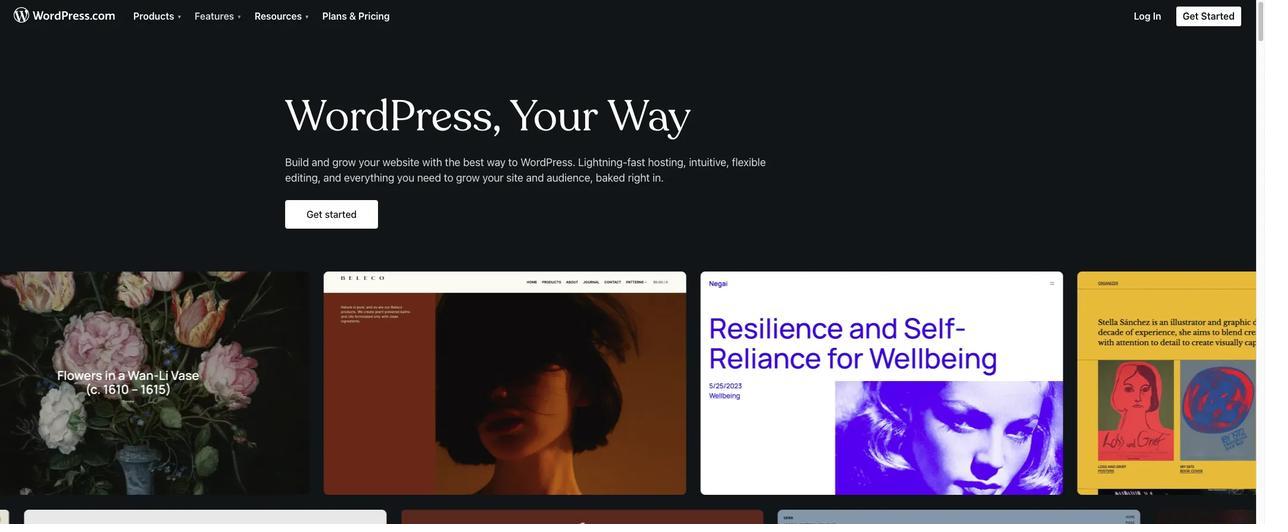 Task type: describe. For each thing, give the bounding box(es) containing it.
theme erma image
[[20, 510, 383, 524]]

log in link
[[1127, 0, 1169, 27]]

baked
[[596, 172, 625, 184]]

plans & pricing link
[[315, 0, 397, 27]]

features
[[195, 11, 237, 21]]

best
[[463, 156, 484, 169]]

resources
[[255, 11, 304, 21]]

wordpress.
[[521, 156, 576, 169]]

lightning-
[[578, 156, 628, 169]]

wordpress.com navigation menu menu
[[0, 0, 1257, 524]]

products
[[133, 11, 177, 21]]

0 vertical spatial to
[[508, 156, 518, 169]]

in
[[1153, 11, 1162, 21]]

0 vertical spatial grow
[[332, 156, 356, 169]]

theme overlaid image
[[398, 510, 760, 524]]

and right editing,
[[323, 172, 341, 184]]

get for get started
[[307, 209, 322, 219]]

get started link
[[1169, 0, 1257, 27]]

wordpress,
[[285, 89, 502, 144]]

1 horizontal spatial your
[[483, 172, 504, 184]]

get started link
[[285, 200, 378, 229]]

started
[[1201, 11, 1235, 21]]

editing,
[[285, 172, 321, 184]]

and up editing,
[[312, 156, 330, 169]]

audience,
[[547, 172, 593, 184]]

the
[[445, 156, 461, 169]]

plans & pricing
[[322, 11, 390, 21]]

1 horizontal spatial grow
[[456, 172, 480, 184]]

get for get started
[[1183, 11, 1199, 21]]

everything
[[344, 172, 395, 184]]

in.
[[653, 172, 664, 184]]

features button
[[188, 0, 247, 27]]

intuitive,
[[689, 156, 729, 169]]

wordpress, your way
[[285, 89, 691, 144]]

you
[[397, 172, 415, 184]]

and right site
[[526, 172, 544, 184]]

started
[[325, 209, 357, 219]]



Task type: locate. For each thing, give the bounding box(es) containing it.
log in
[[1134, 11, 1162, 21]]

get inside wordpress.com element
[[1183, 11, 1199, 21]]

fast
[[628, 156, 645, 169]]

your down way on the left
[[483, 172, 504, 184]]

0 horizontal spatial to
[[444, 172, 454, 184]]

plans
[[322, 11, 347, 21]]

wordpress.com logo image
[[14, 5, 115, 27]]

1 horizontal spatial get
[[1183, 11, 1199, 21]]

grow up everything
[[332, 156, 356, 169]]

&
[[349, 11, 356, 21]]

theme negai image
[[706, 272, 1068, 495]]

build and grow your website with the best way to wordpress. lightning-fast hosting, intuitive, flexible editing, and everything you need to grow your site and audience, baked right in.
[[285, 156, 766, 184]]

0 horizontal spatial your
[[359, 156, 380, 169]]

0 vertical spatial get
[[1183, 11, 1199, 21]]

get
[[1183, 11, 1199, 21], [307, 209, 322, 219]]

to
[[508, 156, 518, 169], [444, 172, 454, 184]]

theme beleco image
[[329, 272, 691, 495]]

hosting,
[[648, 156, 687, 169]]

your way
[[510, 89, 691, 144]]

1 vertical spatial get
[[307, 209, 322, 219]]

website
[[383, 156, 420, 169]]

theme freddie image
[[1151, 510, 1266, 524]]

right
[[628, 172, 650, 184]]

to up site
[[508, 156, 518, 169]]

0 vertical spatial your
[[359, 156, 380, 169]]

build
[[285, 156, 309, 169]]

site
[[506, 172, 524, 184]]

theme ueno image
[[774, 510, 1137, 524]]

1 horizontal spatial to
[[508, 156, 518, 169]]

your up everything
[[359, 156, 380, 169]]

theme covr image
[[0, 272, 314, 495]]

0 horizontal spatial grow
[[332, 156, 356, 169]]

theme organizer image
[[1083, 272, 1266, 495]]

get started
[[1183, 11, 1235, 21]]

wordpress.com element
[[0, 0, 1257, 34]]

1 vertical spatial to
[[444, 172, 454, 184]]

log
[[1134, 11, 1151, 21]]

resources button
[[247, 0, 315, 27]]

way
[[487, 156, 506, 169]]

theme luminance image
[[0, 510, 6, 524]]

with
[[422, 156, 442, 169]]

1 vertical spatial grow
[[456, 172, 480, 184]]

flexible
[[732, 156, 766, 169]]

pricing
[[358, 11, 390, 21]]

get started
[[307, 209, 357, 219]]

to down "the"
[[444, 172, 454, 184]]

need
[[417, 172, 441, 184]]

grow down best at the left
[[456, 172, 480, 184]]

grow
[[332, 156, 356, 169], [456, 172, 480, 184]]

1 vertical spatial your
[[483, 172, 504, 184]]

0 horizontal spatial get
[[307, 209, 322, 219]]

your
[[359, 156, 380, 169], [483, 172, 504, 184]]

and
[[312, 156, 330, 169], [323, 172, 341, 184], [526, 172, 544, 184]]

products button
[[126, 0, 188, 27]]



Task type: vqa. For each thing, say whether or not it's contained in the screenshot.
visibility image at the left of page
no



